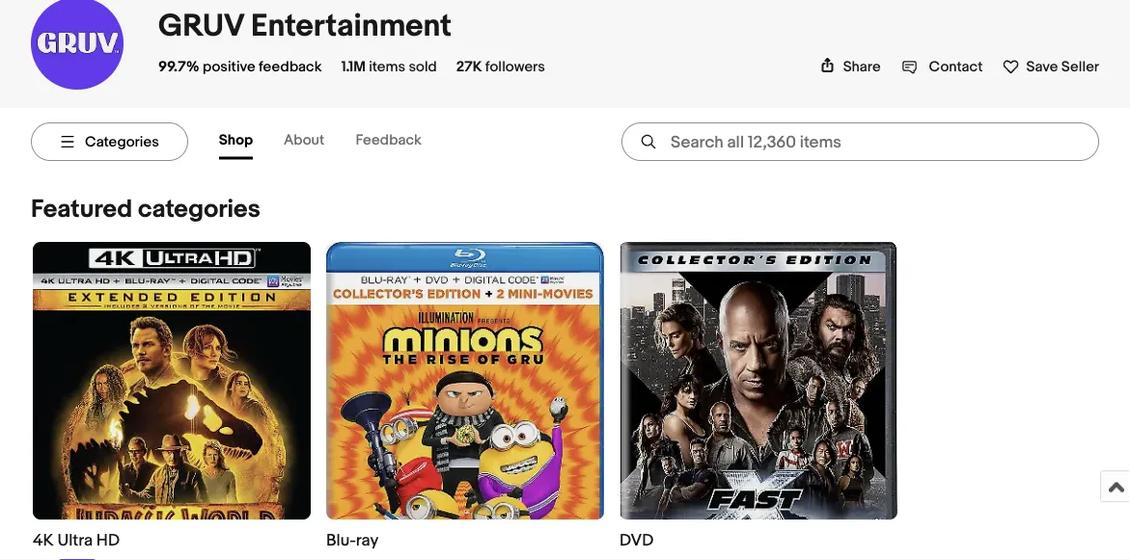 Task type: vqa. For each thing, say whether or not it's contained in the screenshot.
"Electric Start"
no



Task type: locate. For each thing, give the bounding box(es) containing it.
4k ultra hd link
[[33, 243, 311, 552], [33, 532, 311, 552]]

99.7% positive feedback
[[158, 58, 322, 76]]

dvd
[[620, 532, 654, 552]]

27k followers
[[456, 58, 545, 76]]

2 4k ultra hd link from the top
[[33, 532, 311, 552]]

1.1m
[[341, 58, 366, 76]]

gruv entertainment link
[[158, 8, 452, 46]]

featured
[[31, 195, 132, 225]]

dvd link
[[620, 243, 898, 552], [620, 532, 898, 552]]

save seller
[[1027, 58, 1100, 76]]

save seller button
[[1003, 54, 1100, 76]]

contact
[[929, 58, 983, 76]]

ray
[[356, 532, 379, 552]]

feedback
[[356, 132, 422, 149]]

27k
[[456, 58, 482, 76]]

hd
[[96, 532, 120, 552]]

save
[[1027, 58, 1059, 76]]

4k ultra hd
[[33, 532, 120, 552]]

categories
[[138, 195, 261, 225]]

tab list
[[219, 124, 453, 160]]

1 blu-ray link from the top
[[326, 243, 604, 552]]

ultra
[[57, 532, 93, 552]]

1 4k ultra hd link from the top
[[33, 243, 311, 552]]

categories button
[[31, 123, 188, 161]]

4k
[[33, 532, 54, 552]]

blu-
[[326, 532, 356, 552]]

blu-ray link
[[326, 243, 604, 552], [326, 532, 604, 552]]

1 dvd link from the top
[[620, 243, 898, 552]]

feedback
[[259, 58, 322, 76]]

2 dvd link from the top
[[620, 532, 898, 552]]



Task type: describe. For each thing, give the bounding box(es) containing it.
gruv entertainment
[[158, 8, 452, 46]]

seller
[[1062, 58, 1100, 76]]

shop
[[219, 132, 253, 149]]

gruv entertainment image
[[31, 0, 124, 90]]

entertainment
[[251, 8, 452, 46]]

tab list containing shop
[[219, 124, 453, 160]]

items
[[369, 58, 406, 76]]

share button
[[820, 58, 881, 76]]

positive
[[203, 58, 255, 76]]

gruv
[[158, 8, 244, 46]]

99.7%
[[158, 58, 199, 76]]

contact link
[[902, 58, 983, 76]]

followers
[[485, 58, 545, 76]]

blu-ray
[[326, 532, 379, 552]]

featured categories
[[31, 195, 261, 225]]

categories
[[85, 133, 159, 151]]

2 blu-ray link from the top
[[326, 532, 604, 552]]

1.1m items sold
[[341, 58, 437, 76]]

sold
[[409, 58, 437, 76]]

about
[[284, 132, 325, 149]]

Search all 12,360 items field
[[622, 123, 1100, 161]]

share
[[843, 58, 881, 76]]



